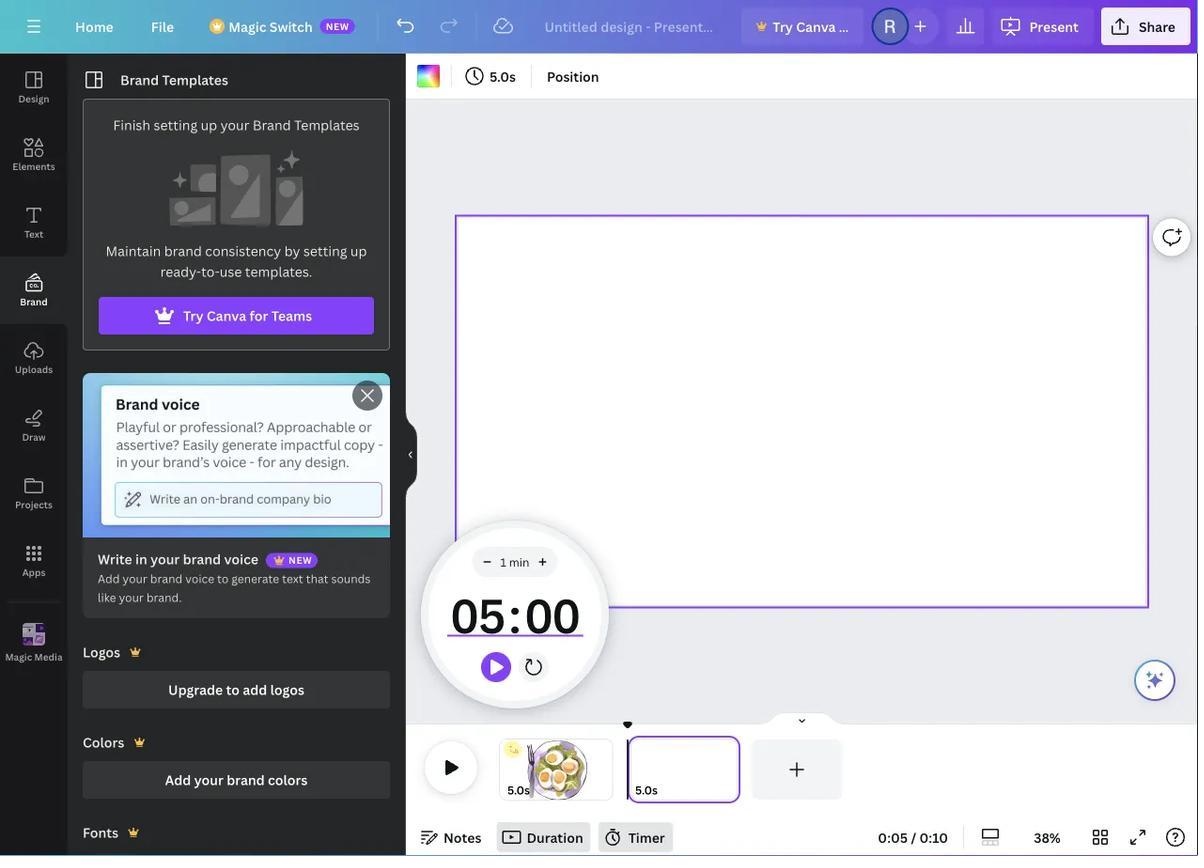 Task type: vqa. For each thing, say whether or not it's contained in the screenshot.
1st name from right
no



Task type: describe. For each thing, give the bounding box(es) containing it.
teams
[[271, 307, 312, 325]]

timer containing 05
[[447, 577, 583, 652]]

file
[[151, 17, 174, 35]]

by
[[284, 242, 300, 260]]

Design title text field
[[530, 8, 734, 45]]

try for try canva for teams
[[183, 307, 204, 325]]

brand inside the maintain brand consistency by setting up ready-to-use templates.
[[164, 242, 202, 260]]

38%
[[1034, 829, 1061, 847]]

add your brand colors button
[[83, 761, 390, 799]]

elements
[[12, 160, 55, 173]]

text
[[24, 227, 43, 240]]

write in your brand voice
[[98, 550, 259, 568]]

canva assistant image
[[1144, 669, 1167, 692]]

try canva pro button
[[741, 8, 864, 45]]

your right in on the bottom of the page
[[151, 550, 180, 568]]

like
[[98, 590, 116, 605]]

brand for brand
[[20, 295, 48, 308]]

apps button
[[0, 527, 68, 595]]

your down brand templates
[[221, 116, 250, 134]]

your inside button
[[194, 771, 224, 789]]

fonts
[[83, 824, 118, 842]]

:
[[509, 583, 522, 647]]

consistency
[[205, 242, 281, 260]]

projects button
[[0, 460, 68, 527]]

file button
[[136, 8, 189, 45]]

brand inside add your brand voice to generate text that sounds like your brand.
[[150, 571, 183, 587]]

upgrade to add logos
[[168, 681, 305, 699]]

add your brand colors
[[165, 771, 308, 789]]

maintain brand consistency by setting up ready-to-use templates.
[[106, 242, 367, 281]]

maintain
[[106, 242, 161, 260]]

5.0s button left the page title text box
[[635, 781, 658, 800]]

design button
[[0, 54, 68, 121]]

trimming, end edge slider for first trimming, start edge slider from left
[[600, 740, 613, 800]]

draw
[[22, 431, 46, 443]]

canva for for
[[207, 307, 246, 325]]

try canva for teams
[[183, 307, 312, 325]]

voice inside add your brand voice to generate text that sounds like your brand.
[[185, 571, 214, 587]]

brand button
[[0, 257, 68, 324]]

design
[[18, 92, 49, 105]]

for
[[250, 307, 268, 325]]

projects
[[15, 498, 53, 511]]

add your brand voice to generate text that sounds like your brand.
[[98, 571, 371, 605]]

present button
[[992, 8, 1094, 45]]

5.0s up duration button at the left
[[508, 783, 530, 798]]

try canva pro
[[773, 17, 861, 35]]

2 trimming, start edge slider from the left
[[628, 740, 645, 800]]

to inside upgrade to add logos "button"
[[226, 681, 240, 699]]

magic media
[[5, 651, 63, 663]]

position
[[547, 67, 599, 85]]

to inside add your brand voice to generate text that sounds like your brand.
[[217, 571, 229, 587]]

position button
[[540, 61, 607, 91]]

templates.
[[245, 263, 312, 281]]

generate
[[231, 571, 279, 587]]

0:05 / 0:10
[[878, 829, 949, 847]]

0 vertical spatial voice
[[224, 550, 259, 568]]

1 vertical spatial new
[[289, 554, 312, 567]]

duration button
[[497, 823, 591, 853]]

colors
[[83, 734, 124, 752]]

in
[[135, 550, 147, 568]]

upgrade to add logos button
[[83, 671, 390, 709]]

to-
[[201, 263, 220, 281]]

uploads button
[[0, 324, 68, 392]]

share button
[[1102, 8, 1191, 45]]

1 horizontal spatial templates
[[294, 116, 360, 134]]

text button
[[0, 189, 68, 257]]

brand inside button
[[227, 771, 265, 789]]

that
[[306, 571, 329, 587]]

text
[[282, 571, 303, 587]]

brand up add your brand voice to generate text that sounds like your brand.
[[183, 550, 221, 568]]

00 button
[[522, 577, 583, 652]]

ready-
[[160, 263, 201, 281]]

#ffffff image
[[417, 65, 440, 87]]

0:05
[[878, 829, 908, 847]]

home link
[[60, 8, 129, 45]]

duration
[[527, 829, 583, 847]]

finish setting up your brand templates
[[113, 116, 360, 134]]

logos
[[83, 643, 120, 661]]

media
[[34, 651, 63, 663]]

hide pages image
[[757, 712, 847, 727]]

uploads
[[15, 363, 53, 376]]

0 vertical spatial setting
[[154, 116, 198, 134]]



Task type: locate. For each thing, give the bounding box(es) containing it.
add for add your brand voice to generate text that sounds like your brand.
[[98, 571, 120, 587]]

canva
[[796, 17, 836, 35], [207, 307, 246, 325]]

to left generate
[[217, 571, 229, 587]]

setting inside the maintain brand consistency by setting up ready-to-use templates.
[[304, 242, 347, 260]]

1 vertical spatial brand
[[253, 116, 291, 134]]

0 vertical spatial templates
[[162, 71, 228, 89]]

canva for pro
[[796, 17, 836, 35]]

trimming, end edge slider left the page title text box
[[600, 740, 613, 800]]

0 horizontal spatial templates
[[162, 71, 228, 89]]

0 horizontal spatial brand
[[20, 295, 48, 308]]

sounds
[[331, 571, 371, 587]]

write
[[98, 550, 132, 568]]

brand left 'colors'
[[227, 771, 265, 789]]

voice down write in your brand voice
[[185, 571, 214, 587]]

add
[[98, 571, 120, 587], [165, 771, 191, 789]]

5.0s button up duration button at the left
[[508, 781, 530, 800]]

to left add
[[226, 681, 240, 699]]

timer
[[447, 577, 583, 652]]

1 vertical spatial canva
[[207, 307, 246, 325]]

setting right by
[[304, 242, 347, 260]]

brand voice example usage image
[[83, 373, 390, 538]]

Page title text field
[[666, 781, 674, 800]]

magic switch
[[229, 17, 313, 35]]

voice
[[224, 550, 259, 568], [185, 571, 214, 587]]

05 button
[[447, 577, 509, 652]]

hide image
[[405, 410, 417, 500]]

0 horizontal spatial voice
[[185, 571, 214, 587]]

try
[[773, 17, 793, 35], [183, 307, 204, 325]]

try inside main menu bar
[[773, 17, 793, 35]]

0 horizontal spatial canva
[[207, 307, 246, 325]]

magic media button
[[0, 610, 68, 678]]

your right like
[[119, 590, 144, 605]]

your left 'colors'
[[194, 771, 224, 789]]

timer
[[629, 829, 665, 847]]

colors
[[268, 771, 308, 789]]

5.0s left the page title text box
[[635, 783, 658, 798]]

brand inside button
[[20, 295, 48, 308]]

0 vertical spatial brand
[[120, 71, 159, 89]]

38% button
[[1017, 823, 1078, 853]]

magic left "media"
[[5, 651, 32, 663]]

try down ready-
[[183, 307, 204, 325]]

1 vertical spatial magic
[[5, 651, 32, 663]]

1 vertical spatial templates
[[294, 116, 360, 134]]

/
[[911, 829, 917, 847]]

0 horizontal spatial magic
[[5, 651, 32, 663]]

new
[[326, 20, 350, 32], [289, 554, 312, 567]]

0 vertical spatial canva
[[796, 17, 836, 35]]

1 trimming, start edge slider from the left
[[500, 740, 513, 800]]

1 vertical spatial add
[[165, 771, 191, 789]]

trimming, end edge slider
[[600, 740, 613, 800], [724, 740, 741, 800]]

magic inside main menu bar
[[229, 17, 266, 35]]

share
[[1139, 17, 1176, 35]]

brand
[[120, 71, 159, 89], [253, 116, 291, 134], [20, 295, 48, 308]]

trimming, start edge slider left the page title text box
[[628, 740, 645, 800]]

trimming, end edge slider for first trimming, start edge slider from right
[[724, 740, 741, 800]]

05 : 00
[[450, 583, 579, 647]]

1 vertical spatial try
[[183, 307, 204, 325]]

pro
[[839, 17, 861, 35]]

0 horizontal spatial new
[[289, 554, 312, 567]]

up down brand templates
[[201, 116, 217, 134]]

new inside main menu bar
[[326, 20, 350, 32]]

voice up generate
[[224, 550, 259, 568]]

1 horizontal spatial setting
[[304, 242, 347, 260]]

brand up brand.
[[150, 571, 183, 587]]

trimming, start edge slider up duration button at the left
[[500, 740, 513, 800]]

notes button
[[414, 823, 489, 853]]

1 min
[[501, 554, 530, 570]]

setting right finish
[[154, 116, 198, 134]]

1 horizontal spatial trimming, end edge slider
[[724, 740, 741, 800]]

0 vertical spatial up
[[201, 116, 217, 134]]

0 vertical spatial magic
[[229, 17, 266, 35]]

brand up ready-
[[164, 242, 202, 260]]

magic for magic switch
[[229, 17, 266, 35]]

up
[[201, 116, 217, 134], [351, 242, 367, 260]]

finish
[[113, 116, 150, 134]]

magic
[[229, 17, 266, 35], [5, 651, 32, 663]]

upgrade
[[168, 681, 223, 699]]

present
[[1030, 17, 1079, 35]]

0 horizontal spatial up
[[201, 116, 217, 134]]

1 horizontal spatial try
[[773, 17, 793, 35]]

use
[[220, 263, 242, 281]]

elements button
[[0, 121, 68, 189]]

logos
[[270, 681, 305, 699]]

trimming, start edge slider
[[500, 740, 513, 800], [628, 740, 645, 800]]

new up text
[[289, 554, 312, 567]]

5.0s button
[[460, 61, 524, 91], [508, 781, 530, 800], [635, 781, 658, 800]]

brand.
[[147, 590, 182, 605]]

1 horizontal spatial voice
[[224, 550, 259, 568]]

magic inside magic media button
[[5, 651, 32, 663]]

magic for magic media
[[5, 651, 32, 663]]

1 vertical spatial voice
[[185, 571, 214, 587]]

up inside the maintain brand consistency by setting up ready-to-use templates.
[[351, 242, 367, 260]]

0 vertical spatial to
[[217, 571, 229, 587]]

switch
[[270, 17, 313, 35]]

00
[[524, 583, 579, 647]]

add inside add your brand voice to generate text that sounds like your brand.
[[98, 571, 120, 587]]

up right by
[[351, 242, 367, 260]]

0:10
[[920, 829, 949, 847]]

try left the pro
[[773, 17, 793, 35]]

0 horizontal spatial setting
[[154, 116, 198, 134]]

05
[[450, 583, 505, 647]]

1 horizontal spatial new
[[326, 20, 350, 32]]

trimming, end edge slider right the page title text box
[[724, 740, 741, 800]]

your
[[221, 116, 250, 134], [151, 550, 180, 568], [123, 571, 147, 587], [119, 590, 144, 605], [194, 771, 224, 789]]

brand
[[164, 242, 202, 260], [183, 550, 221, 568], [150, 571, 183, 587], [227, 771, 265, 789]]

try canva for teams button
[[99, 297, 374, 335]]

draw button
[[0, 392, 68, 460]]

canva inside try canva pro button
[[796, 17, 836, 35]]

1 vertical spatial up
[[351, 242, 367, 260]]

try for try canva pro
[[773, 17, 793, 35]]

1 trimming, end edge slider from the left
[[600, 740, 613, 800]]

add down upgrade
[[165, 771, 191, 789]]

timer button
[[599, 823, 673, 853]]

1 horizontal spatial canva
[[796, 17, 836, 35]]

apps
[[22, 566, 45, 579]]

brand for brand templates
[[120, 71, 159, 89]]

main menu bar
[[0, 0, 1199, 54]]

2 trimming, end edge slider from the left
[[724, 740, 741, 800]]

add up like
[[98, 571, 120, 587]]

magic left switch on the left of page
[[229, 17, 266, 35]]

canva inside try canva for teams button
[[207, 307, 246, 325]]

0 horizontal spatial try
[[183, 307, 204, 325]]

home
[[75, 17, 114, 35]]

add
[[243, 681, 267, 699]]

1 vertical spatial setting
[[304, 242, 347, 260]]

0 vertical spatial try
[[773, 17, 793, 35]]

brand templates
[[120, 71, 228, 89]]

1
[[501, 554, 507, 570]]

0 horizontal spatial trimming, start edge slider
[[500, 740, 513, 800]]

1 horizontal spatial brand
[[120, 71, 159, 89]]

0 vertical spatial new
[[326, 20, 350, 32]]

2 horizontal spatial brand
[[253, 116, 291, 134]]

1 horizontal spatial trimming, start edge slider
[[628, 740, 645, 800]]

5.0s button right #ffffff "icon"
[[460, 61, 524, 91]]

add for add your brand colors
[[165, 771, 191, 789]]

setting
[[154, 116, 198, 134], [304, 242, 347, 260]]

new right switch on the left of page
[[326, 20, 350, 32]]

2 vertical spatial brand
[[20, 295, 48, 308]]

min
[[509, 554, 530, 570]]

templates
[[162, 71, 228, 89], [294, 116, 360, 134]]

canva left for
[[207, 307, 246, 325]]

0 horizontal spatial add
[[98, 571, 120, 587]]

your down in on the bottom of the page
[[123, 571, 147, 587]]

notes
[[444, 829, 482, 847]]

0 vertical spatial add
[[98, 571, 120, 587]]

0 horizontal spatial trimming, end edge slider
[[600, 740, 613, 800]]

5.0s left position
[[490, 67, 516, 85]]

add inside button
[[165, 771, 191, 789]]

side panel tab list
[[0, 54, 68, 678]]

1 vertical spatial to
[[226, 681, 240, 699]]

1 horizontal spatial magic
[[229, 17, 266, 35]]

1 horizontal spatial up
[[351, 242, 367, 260]]

1 horizontal spatial add
[[165, 771, 191, 789]]

canva left the pro
[[796, 17, 836, 35]]



